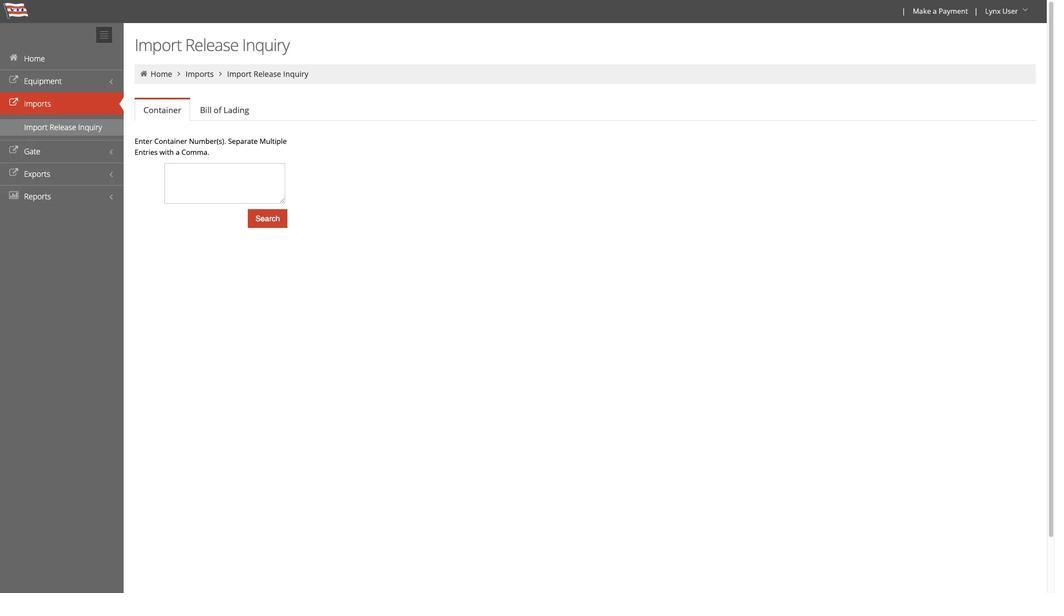 Task type: locate. For each thing, give the bounding box(es) containing it.
inquiry for the bottommost import release inquiry link
[[78, 122, 102, 133]]

home link
[[0, 47, 124, 70], [151, 69, 172, 79]]

0 horizontal spatial imports
[[24, 98, 51, 109]]

0 vertical spatial external link image
[[8, 76, 19, 84]]

0 horizontal spatial import release inquiry link
[[0, 119, 124, 136]]

1 horizontal spatial home link
[[151, 69, 172, 79]]

reports
[[24, 191, 51, 202]]

home image up container link
[[139, 70, 149, 78]]

1 external link image from the top
[[8, 76, 19, 84]]

release
[[185, 34, 239, 56], [254, 69, 281, 79], [50, 122, 76, 133]]

2 angle right image from the left
[[216, 70, 225, 78]]

home
[[24, 53, 45, 64], [151, 69, 172, 79]]

imports link down equipment
[[0, 92, 124, 115]]

0 horizontal spatial imports link
[[0, 92, 124, 115]]

1 horizontal spatial home
[[151, 69, 172, 79]]

imports link
[[186, 69, 214, 79], [0, 92, 124, 115]]

0 horizontal spatial a
[[176, 147, 180, 157]]

0 vertical spatial a
[[933, 6, 937, 16]]

container
[[143, 104, 181, 115], [154, 136, 187, 146]]

inquiry for rightmost import release inquiry link
[[283, 69, 309, 79]]

2 external link image from the top
[[8, 169, 19, 177]]

0 vertical spatial release
[[185, 34, 239, 56]]

release for rightmost import release inquiry link
[[254, 69, 281, 79]]

angle right image up of
[[216, 70, 225, 78]]

0 vertical spatial import
[[135, 34, 182, 56]]

0 horizontal spatial home image
[[8, 54, 19, 62]]

external link image
[[8, 76, 19, 84], [8, 169, 19, 177]]

1 vertical spatial a
[[176, 147, 180, 157]]

0 horizontal spatial |
[[902, 6, 906, 16]]

|
[[902, 6, 906, 16], [975, 6, 979, 16]]

1 vertical spatial container
[[154, 136, 187, 146]]

angle right image up container link
[[174, 70, 184, 78]]

1 vertical spatial home
[[151, 69, 172, 79]]

0 horizontal spatial home
[[24, 53, 45, 64]]

| left lynx
[[975, 6, 979, 16]]

a right the with
[[176, 147, 180, 157]]

2 vertical spatial release
[[50, 122, 76, 133]]

container link
[[135, 100, 190, 121]]

1 vertical spatial external link image
[[8, 147, 19, 154]]

number(s).
[[189, 136, 226, 146]]

0 vertical spatial container
[[143, 104, 181, 115]]

external link image left gate
[[8, 147, 19, 154]]

search button
[[248, 209, 288, 228]]

home up container link
[[151, 69, 172, 79]]

0 vertical spatial import release inquiry link
[[227, 69, 309, 79]]

1 vertical spatial external link image
[[8, 169, 19, 177]]

external link image inside gate 'link'
[[8, 147, 19, 154]]

import
[[135, 34, 182, 56], [227, 69, 252, 79], [24, 122, 48, 133]]

import release inquiry link up "lading" on the left
[[227, 69, 309, 79]]

1 external link image from the top
[[8, 99, 19, 107]]

external link image down equipment link
[[8, 99, 19, 107]]

a
[[933, 6, 937, 16], [176, 147, 180, 157]]

a right make
[[933, 6, 937, 16]]

0 vertical spatial external link image
[[8, 99, 19, 107]]

bill of lading link
[[191, 99, 258, 121]]

home up equipment
[[24, 53, 45, 64]]

1 vertical spatial inquiry
[[283, 69, 309, 79]]

external link image up the bar chart image at the left
[[8, 169, 19, 177]]

1 vertical spatial release
[[254, 69, 281, 79]]

home link up container link
[[151, 69, 172, 79]]

container up enter
[[143, 104, 181, 115]]

home image
[[8, 54, 19, 62], [139, 70, 149, 78]]

make
[[913, 6, 931, 16]]

import release inquiry for rightmost import release inquiry link
[[227, 69, 309, 79]]

bar chart image
[[8, 192, 19, 200]]

1 vertical spatial import release inquiry
[[227, 69, 309, 79]]

lading
[[224, 104, 249, 115]]

0 horizontal spatial import
[[24, 122, 48, 133]]

2 horizontal spatial release
[[254, 69, 281, 79]]

user
[[1003, 6, 1019, 16]]

1 horizontal spatial imports
[[186, 69, 214, 79]]

external link image inside equipment link
[[8, 76, 19, 84]]

import release inquiry link
[[227, 69, 309, 79], [0, 119, 124, 136]]

home link up equipment
[[0, 47, 124, 70]]

2 external link image from the top
[[8, 147, 19, 154]]

2 vertical spatial inquiry
[[78, 122, 102, 133]]

import release inquiry
[[135, 34, 290, 56], [227, 69, 309, 79], [24, 122, 102, 133]]

0 vertical spatial home image
[[8, 54, 19, 62]]

0 vertical spatial home
[[24, 53, 45, 64]]

enter
[[135, 136, 153, 146]]

import release inquiry link up gate 'link'
[[0, 119, 124, 136]]

home image up equipment link
[[8, 54, 19, 62]]

1 vertical spatial home image
[[139, 70, 149, 78]]

1 vertical spatial imports
[[24, 98, 51, 109]]

imports down equipment
[[24, 98, 51, 109]]

2 vertical spatial import
[[24, 122, 48, 133]]

0 horizontal spatial release
[[50, 122, 76, 133]]

imports link up bill
[[186, 69, 214, 79]]

angle right image
[[174, 70, 184, 78], [216, 70, 225, 78]]

| left make
[[902, 6, 906, 16]]

imports
[[186, 69, 214, 79], [24, 98, 51, 109]]

1 horizontal spatial angle right image
[[216, 70, 225, 78]]

container up the with
[[154, 136, 187, 146]]

lynx user link
[[981, 0, 1035, 23]]

external link image left equipment
[[8, 76, 19, 84]]

0 vertical spatial imports link
[[186, 69, 214, 79]]

imports up bill
[[186, 69, 214, 79]]

0 horizontal spatial angle right image
[[174, 70, 184, 78]]

1 vertical spatial import
[[227, 69, 252, 79]]

2 vertical spatial import release inquiry
[[24, 122, 102, 133]]

1 horizontal spatial |
[[975, 6, 979, 16]]

external link image inside exports link
[[8, 169, 19, 177]]

payment
[[939, 6, 969, 16]]

external link image
[[8, 99, 19, 107], [8, 147, 19, 154]]

external link image inside 'imports' link
[[8, 99, 19, 107]]

None text field
[[164, 163, 285, 204]]

inquiry
[[242, 34, 290, 56], [283, 69, 309, 79], [78, 122, 102, 133]]

external link image for imports
[[8, 99, 19, 107]]



Task type: describe. For each thing, give the bounding box(es) containing it.
2 horizontal spatial import
[[227, 69, 252, 79]]

equipment
[[24, 76, 62, 86]]

bill
[[200, 104, 212, 115]]

search
[[256, 214, 280, 223]]

make a payment
[[913, 6, 969, 16]]

reports link
[[0, 185, 124, 208]]

enter container number(s).  separate multiple entries with a comma.
[[135, 136, 287, 157]]

home inside 'link'
[[24, 53, 45, 64]]

2 | from the left
[[975, 6, 979, 16]]

container inside enter container number(s).  separate multiple entries with a comma.
[[154, 136, 187, 146]]

of
[[214, 104, 222, 115]]

0 vertical spatial imports
[[186, 69, 214, 79]]

separate
[[228, 136, 258, 146]]

gate
[[24, 146, 40, 157]]

0 vertical spatial import release inquiry
[[135, 34, 290, 56]]

0 horizontal spatial home link
[[0, 47, 124, 70]]

1 horizontal spatial import
[[135, 34, 182, 56]]

release for the bottommost import release inquiry link
[[50, 122, 76, 133]]

make a payment link
[[908, 0, 972, 23]]

import release inquiry for the bottommost import release inquiry link
[[24, 122, 102, 133]]

1 horizontal spatial release
[[185, 34, 239, 56]]

1 horizontal spatial import release inquiry link
[[227, 69, 309, 79]]

1 horizontal spatial imports link
[[186, 69, 214, 79]]

multiple
[[260, 136, 287, 146]]

1 horizontal spatial a
[[933, 6, 937, 16]]

external link image for equipment
[[8, 76, 19, 84]]

external link image for exports
[[8, 169, 19, 177]]

0 vertical spatial inquiry
[[242, 34, 290, 56]]

1 horizontal spatial home image
[[139, 70, 149, 78]]

exports link
[[0, 163, 124, 185]]

equipment link
[[0, 70, 124, 92]]

a inside enter container number(s).  separate multiple entries with a comma.
[[176, 147, 180, 157]]

1 vertical spatial imports link
[[0, 92, 124, 115]]

comma.
[[182, 147, 209, 157]]

1 angle right image from the left
[[174, 70, 184, 78]]

imports inside 'imports' link
[[24, 98, 51, 109]]

lynx
[[986, 6, 1001, 16]]

lynx user
[[986, 6, 1019, 16]]

1 | from the left
[[902, 6, 906, 16]]

entries
[[135, 147, 158, 157]]

with
[[160, 147, 174, 157]]

external link image for gate
[[8, 147, 19, 154]]

exports
[[24, 169, 50, 179]]

gate link
[[0, 140, 124, 163]]

bill of lading
[[200, 104, 249, 115]]

angle down image
[[1020, 6, 1031, 14]]

1 vertical spatial import release inquiry link
[[0, 119, 124, 136]]



Task type: vqa. For each thing, say whether or not it's contained in the screenshot.
2nd angle right ICON from the left
no



